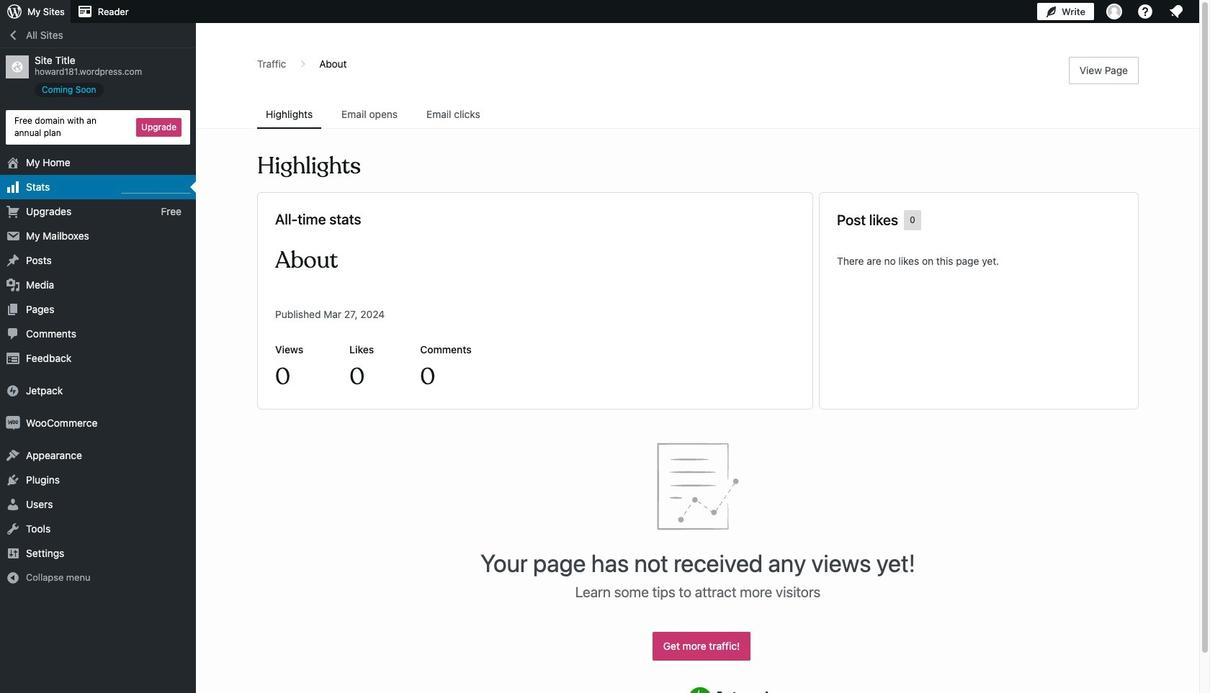 Task type: locate. For each thing, give the bounding box(es) containing it.
img image
[[6, 384, 20, 398], [6, 416, 20, 430]]

my profile image
[[1106, 4, 1122, 19]]

menu
[[257, 102, 1139, 129]]

main content
[[197, 57, 1199, 694]]

highest hourly views 0 image
[[122, 184, 190, 193]]

1 img image from the top
[[6, 384, 20, 398]]

0 vertical spatial img image
[[6, 384, 20, 398]]

1 vertical spatial img image
[[6, 416, 20, 430]]

manage your notifications image
[[1168, 3, 1185, 20]]



Task type: vqa. For each thing, say whether or not it's contained in the screenshot.
closed Image
no



Task type: describe. For each thing, give the bounding box(es) containing it.
help image
[[1137, 3, 1154, 20]]

2 img image from the top
[[6, 416, 20, 430]]



